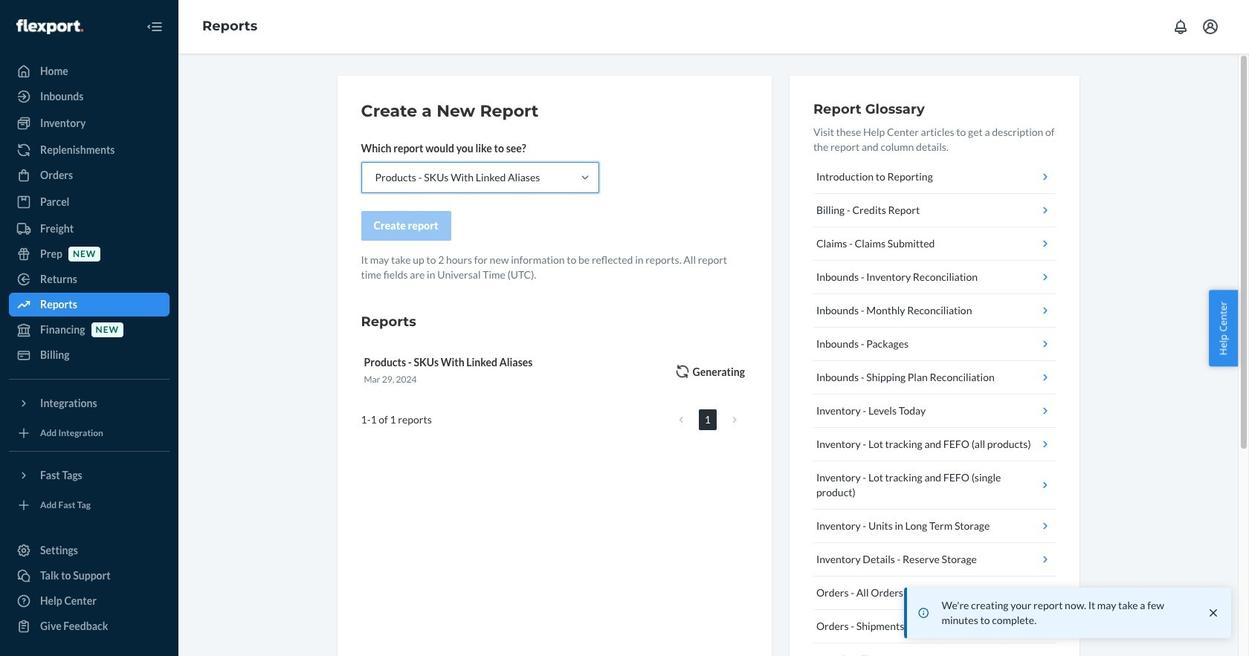 Task type: vqa. For each thing, say whether or not it's contained in the screenshot.
the rightmost "new"
no



Task type: describe. For each thing, give the bounding box(es) containing it.
open notifications image
[[1172, 18, 1190, 36]]

close toast image
[[1207, 606, 1222, 621]]

flexport logo image
[[16, 19, 83, 34]]

chevron right image
[[733, 415, 737, 425]]



Task type: locate. For each thing, give the bounding box(es) containing it.
chevron left image
[[679, 415, 684, 425]]

close navigation image
[[146, 18, 164, 36]]

open account menu image
[[1202, 18, 1220, 36]]



